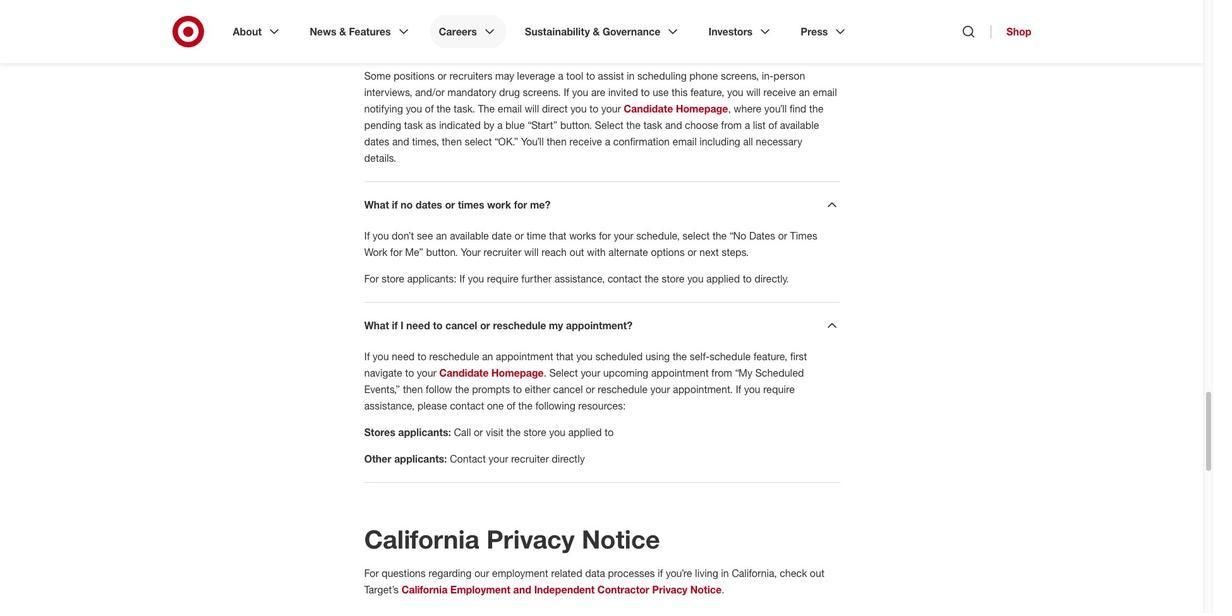 Task type: vqa. For each thing, say whether or not it's contained in the screenshot.
contact inside the What if no dates or times work for me? region
yes



Task type: describe. For each thing, give the bounding box(es) containing it.
you down next
[[688, 272, 704, 285]]

reschedule inside dropdown button
[[493, 319, 546, 332]]

for questions regarding our employment related data processes if you're living in california, check out target's
[[364, 567, 825, 596]]

work
[[487, 198, 511, 211]]

california,
[[732, 567, 777, 580]]

available inside if you don't see an available date or time that works for your schedule, select the "no dates or times work for me" button. your recruiter will reach out with alternate options or next steps.
[[450, 229, 489, 242]]

a right 'by'
[[497, 119, 503, 131]]

upcoming
[[603, 367, 649, 379]]

the up confirmation at the top
[[627, 119, 641, 131]]

button. inside if you don't see an available date or time that works for your schedule, select the "no dates or times work for me" button. your recruiter will reach out with alternate options or next steps.
[[426, 246, 458, 259]]

appointment.
[[673, 383, 733, 396]]

homepage for .
[[492, 367, 544, 379]]

if inside if you don't see an available date or time that works for your schedule, select the "no dates or times work for me" button. your recruiter will reach out with alternate options or next steps.
[[364, 229, 370, 242]]

living
[[695, 567, 719, 580]]

if for no
[[392, 198, 398, 211]]

california for california privacy notice
[[364, 524, 480, 554]]

from inside the , where you'll find the pending task as indicated by a blue "start" button. select the task and choose from a list of available dates and times, then select "ok." you'll then receive a confirmation email including all necessary details.
[[721, 119, 742, 131]]

california employment and independent contractor privacy notice .
[[402, 583, 725, 596]]

use inside the how do i use the self-scheduling feature? dropdown button
[[410, 39, 427, 51]]

first
[[791, 350, 807, 363]]

visit
[[486, 426, 504, 439]]

please
[[418, 399, 447, 412]]

the inside if you don't see an available date or time that works for your schedule, select the "no dates or times work for me" button. your recruiter will reach out with alternate options or next steps.
[[713, 229, 727, 242]]

i for if
[[401, 319, 404, 332]]

1 vertical spatial will
[[525, 102, 539, 115]]

governance
[[603, 25, 661, 38]]

events,"
[[364, 383, 400, 396]]

do
[[389, 39, 401, 51]]

mandatory
[[448, 86, 497, 99]]

california privacy notice
[[364, 524, 660, 554]]

follow
[[426, 383, 452, 396]]

require inside . select your upcoming appointment from "my scheduled events," then follow the prompts to either cancel or reschedule your appointment. if you require assistance, please contact one of the following resources:
[[764, 383, 795, 396]]

you down tool
[[572, 86, 589, 99]]

cancel inside . select your upcoming appointment from "my scheduled events," then follow the prompts to either cancel or reschedule your appointment. if you require assistance, please contact one of the following resources:
[[553, 383, 583, 396]]

email inside the , where you'll find the pending task as indicated by a blue "start" button. select the task and choose from a list of available dates and times, then select "ok." you'll then receive a confirmation email including all necessary details.
[[673, 135, 697, 148]]

if down your
[[460, 272, 465, 285]]

what if i need to cancel or reschedule my appointment? button
[[364, 318, 840, 333]]

1 task from the left
[[404, 119, 423, 131]]

person
[[774, 70, 806, 82]]

related
[[551, 567, 583, 580]]

find
[[790, 102, 807, 115]]

schedule,
[[637, 229, 680, 242]]

shop
[[1007, 25, 1032, 38]]

recruiter inside if you don't see an available date or time that works for your schedule, select the "no dates or times work for me" button. your recruiter will reach out with alternate options or next steps.
[[484, 246, 522, 259]]

positions
[[394, 70, 435, 82]]

receive inside the , where you'll find the pending task as indicated by a blue "start" button. select the task and choose from a list of available dates and times, then select "ok." you'll then receive a confirmation email including all necessary details.
[[570, 135, 602, 148]]

contact inside what if no dates or times work for me? region
[[608, 272, 642, 285]]

"start"
[[528, 119, 558, 131]]

1 horizontal spatial .
[[722, 583, 725, 596]]

contact
[[450, 453, 486, 465]]

news
[[310, 25, 337, 38]]

using
[[646, 350, 670, 363]]

or inside "what if no dates or times work for me?" dropdown button
[[445, 198, 455, 211]]

scheduling inside some positions or recruiters may leverage a tool to assist in scheduling phone screens, in-person interviews, and/or mandatory drug screens. if you are invited to use this feature, you will receive an email notifying you of the task. the email will direct you to your
[[638, 70, 687, 82]]

works
[[570, 229, 596, 242]]

me?
[[530, 198, 551, 211]]

select inside if you don't see an available date or time that works for your schedule, select the "no dates or times work for me" button. your recruiter will reach out with alternate options or next steps.
[[683, 229, 710, 242]]

for store applicants: if you require further assistance, contact the store you applied to directly.
[[364, 272, 792, 285]]

the right follow
[[455, 383, 470, 396]]

that inside if you don't see an available date or time that works for your schedule, select the "no dates or times work for me" button. your recruiter will reach out with alternate options or next steps.
[[549, 229, 567, 242]]

you inside if you don't see an available date or time that works for your schedule, select the "no dates or times work for me" button. your recruiter will reach out with alternate options or next steps.
[[373, 229, 389, 242]]

dates
[[749, 229, 776, 242]]

0 vertical spatial will
[[747, 86, 761, 99]]

or inside . select your upcoming appointment from "my scheduled events," then follow the prompts to either cancel or reschedule your appointment. if you require assistance, please contact one of the following resources:
[[586, 383, 595, 396]]

all
[[743, 135, 753, 148]]

recruiters
[[450, 70, 493, 82]]

investors link
[[700, 15, 782, 48]]

investors
[[709, 25, 753, 38]]

this
[[672, 86, 688, 99]]

homepage for ,
[[676, 102, 728, 115]]

button. inside the , where you'll find the pending task as indicated by a blue "start" button. select the task and choose from a list of available dates and times, then select "ok." you'll then receive a confirmation email including all necessary details.
[[561, 119, 592, 131]]

you down and/or
[[406, 102, 422, 115]]

are
[[591, 86, 606, 99]]

date
[[492, 229, 512, 242]]

1 horizontal spatial privacy
[[653, 583, 688, 596]]

interviews,
[[364, 86, 413, 99]]

of inside the , where you'll find the pending task as indicated by a blue "start" button. select the task and choose from a list of available dates and times, then select "ok." you'll then receive a confirmation email including all necessary details.
[[769, 119, 778, 131]]

2 horizontal spatial email
[[813, 86, 837, 99]]

store inside what if i need to cancel or reschedule my appointment? region
[[524, 426, 547, 439]]

a inside some positions or recruiters may leverage a tool to assist in scheduling phone screens, in-person interviews, and/or mandatory drug screens. if you are invited to use this feature, you will receive an email notifying you of the task. the email will direct you to your
[[558, 70, 564, 82]]

2 horizontal spatial for
[[599, 229, 611, 242]]

scheduled
[[756, 367, 804, 379]]

options
[[651, 246, 685, 259]]

steps.
[[722, 246, 749, 259]]

need inside dropdown button
[[407, 319, 430, 332]]

scheduled
[[596, 350, 643, 363]]

what if no dates or times work for me? button
[[364, 197, 840, 212]]

tool
[[567, 70, 584, 82]]

list
[[753, 119, 766, 131]]

times
[[458, 198, 485, 211]]

if you need to reschedule an appointment that you scheduled using the self-schedule feature, first navigate to your
[[364, 350, 807, 379]]

a left list
[[745, 119, 750, 131]]

your inside some positions or recruiters may leverage a tool to assist in scheduling phone screens, in-person interviews, and/or mandatory drug screens. if you are invited to use this feature, you will receive an email notifying you of the task. the email will direct you to your
[[602, 102, 621, 115]]

a left confirmation at the top
[[605, 135, 611, 148]]

cancel inside dropdown button
[[446, 319, 478, 332]]

"my
[[735, 367, 753, 379]]

what if no dates or times work for me?
[[364, 198, 551, 211]]

assistance, inside . select your upcoming appointment from "my scheduled events," then follow the prompts to either cancel or reschedule your appointment. if you require assistance, please contact one of the following resources:
[[364, 399, 415, 412]]

prompts
[[472, 383, 510, 396]]

how do i use the self-scheduling feature?
[[364, 39, 565, 51]]

select inside . select your upcoming appointment from "my scheduled events," then follow the prompts to either cancel or reschedule your appointment. if you require assistance, please contact one of the following resources:
[[550, 367, 578, 379]]

0 horizontal spatial for
[[390, 246, 402, 259]]

you're
[[666, 567, 693, 580]]

your inside if you don't see an available date or time that works for your schedule, select the "no dates or times work for me" button. your recruiter will reach out with alternate options or next steps.
[[614, 229, 634, 242]]

me"
[[405, 246, 424, 259]]

invited
[[609, 86, 638, 99]]

applicants: for other applicants:
[[394, 453, 447, 465]]

features
[[349, 25, 391, 38]]

where
[[734, 102, 762, 115]]

2 horizontal spatial store
[[662, 272, 685, 285]]

receive inside some positions or recruiters may leverage a tool to assist in scheduling phone screens, in-person interviews, and/or mandatory drug screens. if you are invited to use this feature, you will receive an email notifying you of the task. the email will direct you to your
[[764, 86, 797, 99]]

dates inside "what if no dates or times work for me?" dropdown button
[[416, 198, 442, 211]]

task.
[[454, 102, 475, 115]]

if inside some positions or recruiters may leverage a tool to assist in scheduling phone screens, in-person interviews, and/or mandatory drug screens. if you are invited to use this feature, you will receive an email notifying you of the task. the email will direct you to your
[[564, 86, 570, 99]]

you up . select your upcoming appointment from "my scheduled events," then follow the prompts to either cancel or reschedule your appointment. if you require assistance, please contact one of the following resources:
[[577, 350, 593, 363]]

dates inside the , where you'll find the pending task as indicated by a blue "start" button. select the task and choose from a list of available dates and times, then select "ok." you'll then receive a confirmation email including all necessary details.
[[364, 135, 390, 148]]

the down either
[[518, 399, 533, 412]]

in-
[[762, 70, 774, 82]]

stores applicants: call or visit the store you applied to
[[364, 426, 614, 439]]

1 horizontal spatial then
[[442, 135, 462, 148]]

if you don't see an available date or time that works for your schedule, select the "no dates or times work for me" button. your recruiter will reach out with alternate options or next steps.
[[364, 229, 818, 259]]

"no
[[730, 229, 747, 242]]

drug
[[499, 86, 520, 99]]

questions
[[382, 567, 426, 580]]

what for what if no dates or times work for me?
[[364, 198, 389, 211]]

necessary
[[756, 135, 803, 148]]

what if i need to cancel or reschedule my appointment? region
[[364, 333, 840, 467]]

how do i use the self-scheduling feature? button
[[364, 37, 840, 52]]

your down the visit
[[489, 453, 509, 465]]

resources:
[[579, 399, 626, 412]]

2 horizontal spatial then
[[547, 135, 567, 148]]

reschedule inside . select your upcoming appointment from "my scheduled events," then follow the prompts to either cancel or reschedule your appointment. if you require assistance, please contact one of the following resources:
[[598, 383, 648, 396]]

some positions or recruiters may leverage a tool to assist in scheduling phone screens, in-person interviews, and/or mandatory drug screens. if you are invited to use this feature, you will receive an email notifying you of the task. the email will direct you to your
[[364, 70, 837, 115]]

reschedule inside the if you need to reschedule an appointment that you scheduled using the self-schedule feature, first navigate to your
[[429, 350, 479, 363]]

the down the options
[[645, 272, 659, 285]]

an inside some positions or recruiters may leverage a tool to assist in scheduling phone screens, in-person interviews, and/or mandatory drug screens. if you are invited to use this feature, you will receive an email notifying you of the task. the email will direct you to your
[[799, 86, 810, 99]]

assist
[[598, 70, 624, 82]]

california employment and independent contractor privacy notice link
[[402, 583, 722, 596]]

self- inside the if you need to reschedule an appointment that you scheduled using the self-schedule feature, first navigate to your
[[690, 350, 710, 363]]

1 vertical spatial notice
[[691, 583, 722, 596]]

target's
[[364, 583, 399, 596]]

and/or
[[415, 86, 445, 99]]

shop link
[[991, 25, 1032, 38]]

candidate homepage link for either
[[440, 367, 544, 379]]

sustainability
[[525, 25, 590, 38]]

screens.
[[523, 86, 561, 99]]

from inside . select your upcoming appointment from "my scheduled events," then follow the prompts to either cancel or reschedule your appointment. if you require assistance, please contact one of the following resources:
[[712, 367, 733, 379]]

0 horizontal spatial store
[[382, 272, 405, 285]]

what if no dates or times work for me? region
[[364, 212, 840, 287]]

0 horizontal spatial privacy
[[487, 524, 575, 554]]

navigate
[[364, 367, 402, 379]]

the inside the how do i use the self-scheduling feature? dropdown button
[[430, 39, 445, 51]]



Task type: locate. For each thing, give the bounding box(es) containing it.
to inside . select your upcoming appointment from "my scheduled events," then follow the prompts to either cancel or reschedule your appointment. if you require assistance, please contact one of the following resources:
[[513, 383, 522, 396]]

candidate homepage inside what if i need to cancel or reschedule my appointment? region
[[440, 367, 544, 379]]

if left no
[[392, 198, 398, 211]]

of inside . select your upcoming appointment from "my scheduled events," then follow the prompts to either cancel or reschedule your appointment. if you require assistance, please contact one of the following resources:
[[507, 399, 516, 412]]

0 vertical spatial button.
[[561, 119, 592, 131]]

require inside what if no dates or times work for me? region
[[487, 272, 519, 285]]

candidate
[[624, 102, 673, 115], [440, 367, 489, 379]]

you up navigate
[[373, 350, 389, 363]]

i up navigate
[[401, 319, 404, 332]]

your up follow
[[417, 367, 437, 379]]

receive down are
[[570, 135, 602, 148]]

2 vertical spatial reschedule
[[598, 383, 648, 396]]

california down the questions
[[402, 583, 448, 596]]

1 horizontal spatial contact
[[608, 272, 642, 285]]

then up please
[[403, 383, 423, 396]]

your down using
[[651, 383, 670, 396]]

i for do
[[404, 39, 407, 51]]

0 horizontal spatial assistance,
[[364, 399, 415, 412]]

the left task.
[[437, 102, 451, 115]]

applied down steps.
[[707, 272, 740, 285]]

email
[[813, 86, 837, 99], [498, 102, 522, 115], [673, 135, 697, 148]]

appointment inside . select your upcoming appointment from "my scheduled events," then follow the prompts to either cancel or reschedule your appointment. if you require assistance, please contact one of the following resources:
[[652, 367, 709, 379]]

contractor
[[598, 583, 650, 596]]

2 vertical spatial and
[[514, 583, 532, 596]]

& right news
[[339, 25, 346, 38]]

. inside . select your upcoming appointment from "my scheduled events," then follow the prompts to either cancel or reschedule your appointment. if you require assistance, please contact one of the following resources:
[[544, 367, 547, 379]]

0 vertical spatial candidate homepage link
[[624, 102, 728, 115]]

i
[[404, 39, 407, 51], [401, 319, 404, 332]]

self-
[[448, 39, 469, 51], [690, 350, 710, 363]]

applicants: for stores applicants:
[[398, 426, 451, 439]]

1 vertical spatial dates
[[416, 198, 442, 211]]

you inside . select your upcoming appointment from "my scheduled events," then follow the prompts to either cancel or reschedule your appointment. if you require assistance, please contact one of the following resources:
[[744, 383, 761, 396]]

1 horizontal spatial button.
[[561, 119, 592, 131]]

california for california employment and independent contractor privacy notice .
[[402, 583, 448, 596]]

2 vertical spatial email
[[673, 135, 697, 148]]

scheduling inside dropdown button
[[469, 39, 522, 51]]

1 vertical spatial email
[[498, 102, 522, 115]]

require
[[487, 272, 519, 285], [764, 383, 795, 396]]

0 horizontal spatial appointment
[[496, 350, 554, 363]]

reschedule up follow
[[429, 350, 479, 363]]

if inside the if you need to reschedule an appointment that you scheduled using the self-schedule feature, first navigate to your
[[364, 350, 370, 363]]

what for what if i need to cancel or reschedule my appointment?
[[364, 319, 389, 332]]

following
[[536, 399, 576, 412]]

0 vertical spatial candidate homepage
[[624, 102, 728, 115]]

in right living on the bottom right
[[721, 567, 729, 580]]

i right do
[[404, 39, 407, 51]]

email down drug
[[498, 102, 522, 115]]

for for california privacy notice
[[364, 567, 379, 580]]

candidate homepage link up prompts
[[440, 367, 544, 379]]

available inside the , where you'll find the pending task as indicated by a blue "start" button. select the task and choose from a list of available dates and times, then select "ok." you'll then receive a confirmation email including all necessary details.
[[780, 119, 820, 131]]

contact up the call
[[450, 399, 484, 412]]

candidate down 'invited' in the right top of the page
[[624, 102, 673, 115]]

applicants: right other
[[394, 453, 447, 465]]

you'll
[[765, 102, 787, 115]]

contact inside . select your upcoming appointment from "my scheduled events," then follow the prompts to either cancel or reschedule your appointment. if you require assistance, please contact one of the following resources:
[[450, 399, 484, 412]]

0 vertical spatial .
[[544, 367, 547, 379]]

you'll
[[521, 135, 544, 148]]

an down what if i need to cancel or reschedule my appointment?
[[482, 350, 493, 363]]

require left further
[[487, 272, 519, 285]]

2 horizontal spatial of
[[769, 119, 778, 131]]

appointment inside the if you need to reschedule an appointment that you scheduled using the self-schedule feature, first navigate to your
[[496, 350, 554, 363]]

as
[[426, 119, 436, 131]]

appointment up either
[[496, 350, 554, 363]]

times
[[790, 229, 818, 242]]

indicated
[[439, 119, 481, 131]]

phone
[[690, 70, 718, 82]]

receive
[[764, 86, 797, 99], [570, 135, 602, 148]]

2 horizontal spatial an
[[799, 86, 810, 99]]

1 horizontal spatial homepage
[[676, 102, 728, 115]]

you down following
[[549, 426, 566, 439]]

2 horizontal spatial and
[[665, 119, 682, 131]]

1 vertical spatial select
[[550, 367, 578, 379]]

pending
[[364, 119, 401, 131]]

1 vertical spatial california
[[402, 583, 448, 596]]

to inside what if no dates or times work for me? region
[[743, 272, 752, 285]]

1 vertical spatial and
[[392, 135, 409, 148]]

1 vertical spatial an
[[436, 229, 447, 242]]

available
[[780, 119, 820, 131], [450, 229, 489, 242]]

1 vertical spatial for
[[599, 229, 611, 242]]

direct
[[542, 102, 568, 115]]

see
[[417, 229, 433, 242]]

feature, inside some positions or recruiters may leverage a tool to assist in scheduling phone screens, in-person interviews, and/or mandatory drug screens. if you are invited to use this feature, you will receive an email notifying you of the task. the email will direct you to your
[[691, 86, 725, 99]]

that down my
[[556, 350, 574, 363]]

0 horizontal spatial feature,
[[691, 86, 725, 99]]

& inside "link"
[[339, 25, 346, 38]]

1 horizontal spatial self-
[[690, 350, 710, 363]]

for down work
[[364, 272, 379, 285]]

if for i
[[392, 319, 398, 332]]

from down ,
[[721, 119, 742, 131]]

homepage up either
[[492, 367, 544, 379]]

1 vertical spatial privacy
[[653, 583, 688, 596]]

0 vertical spatial homepage
[[676, 102, 728, 115]]

about link
[[224, 15, 291, 48]]

the inside the if you need to reschedule an appointment that you scheduled using the self-schedule feature, first navigate to your
[[673, 350, 687, 363]]

button. down direct
[[561, 119, 592, 131]]

assistance, inside what if no dates or times work for me? region
[[555, 272, 605, 285]]

use left this
[[653, 86, 669, 99]]

will
[[747, 86, 761, 99], [525, 102, 539, 115], [524, 246, 539, 259]]

1 vertical spatial use
[[653, 86, 669, 99]]

use inside some positions or recruiters may leverage a tool to assist in scheduling phone screens, in-person interviews, and/or mandatory drug screens. if you are invited to use this feature, you will receive an email notifying you of the task. the email will direct you to your
[[653, 86, 669, 99]]

don't
[[392, 229, 414, 242]]

1 vertical spatial button.
[[426, 246, 458, 259]]

scheduling
[[469, 39, 522, 51], [638, 70, 687, 82]]

of inside some positions or recruiters may leverage a tool to assist in scheduling phone screens, in-person interviews, and/or mandatory drug screens. if you are invited to use this feature, you will receive an email notifying you of the task. the email will direct you to your
[[425, 102, 434, 115]]

your down scheduled
[[581, 367, 601, 379]]

or inside the what if i need to cancel or reschedule my appointment? dropdown button
[[480, 319, 490, 332]]

0 vertical spatial and
[[665, 119, 682, 131]]

recruiter down date
[[484, 246, 522, 259]]

scheduling up this
[[638, 70, 687, 82]]

1 vertical spatial cancel
[[553, 383, 583, 396]]

candidate up follow
[[440, 367, 489, 379]]

0 horizontal spatial and
[[392, 135, 409, 148]]

the right using
[[673, 350, 687, 363]]

from down schedule
[[712, 367, 733, 379]]

0 horizontal spatial .
[[544, 367, 547, 379]]

candidate homepage up prompts
[[440, 367, 544, 379]]

1 horizontal spatial email
[[673, 135, 697, 148]]

2 vertical spatial an
[[482, 350, 493, 363]]

then inside . select your upcoming appointment from "my scheduled events," then follow the prompts to either cancel or reschedule your appointment. if you require assistance, please contact one of the following resources:
[[403, 383, 423, 396]]

times,
[[412, 135, 439, 148]]

or
[[438, 70, 447, 82], [445, 198, 455, 211], [515, 229, 524, 242], [778, 229, 788, 242], [688, 246, 697, 259], [480, 319, 490, 332], [586, 383, 595, 396], [474, 426, 483, 439]]

candidate homepage down this
[[624, 102, 728, 115]]

independent
[[534, 583, 595, 596]]

reschedule left my
[[493, 319, 546, 332]]

feature, up scheduled
[[754, 350, 788, 363]]

appointment
[[496, 350, 554, 363], [652, 367, 709, 379]]

homepage inside what if i need to cancel or reschedule my appointment? region
[[492, 367, 544, 379]]

for left "me?"
[[514, 198, 527, 211]]

further
[[522, 272, 552, 285]]

employment
[[451, 583, 511, 596]]

your
[[602, 102, 621, 115], [614, 229, 634, 242], [417, 367, 437, 379], [581, 367, 601, 379], [651, 383, 670, 396], [489, 453, 509, 465]]

2 & from the left
[[593, 25, 600, 38]]

1 horizontal spatial an
[[482, 350, 493, 363]]

0 vertical spatial need
[[407, 319, 430, 332]]

what if i need to cancel or reschedule my appointment?
[[364, 319, 633, 332]]

0 horizontal spatial homepage
[[492, 367, 544, 379]]

blue
[[506, 119, 525, 131]]

2 vertical spatial of
[[507, 399, 516, 412]]

2 for from the top
[[364, 567, 379, 580]]

if up navigate
[[392, 319, 398, 332]]

you down 'screens,' at top
[[728, 86, 744, 99]]

applicants: down please
[[398, 426, 451, 439]]

1 horizontal spatial applied
[[707, 272, 740, 285]]

for up the with
[[599, 229, 611, 242]]

candidate inside what if i need to cancel or reschedule my appointment? region
[[440, 367, 489, 379]]

0 horizontal spatial of
[[425, 102, 434, 115]]

of
[[425, 102, 434, 115], [769, 119, 778, 131], [507, 399, 516, 412]]

0 vertical spatial reschedule
[[493, 319, 546, 332]]

your down 'invited' in the right top of the page
[[602, 102, 621, 115]]

careers link
[[430, 15, 506, 48]]

require down scheduled
[[764, 383, 795, 396]]

notifying
[[364, 102, 403, 115]]

to
[[586, 70, 595, 82], [641, 86, 650, 99], [590, 102, 599, 115], [743, 272, 752, 285], [433, 319, 443, 332], [418, 350, 427, 363], [405, 367, 414, 379], [513, 383, 522, 396], [605, 426, 614, 439]]

for up target's
[[364, 567, 379, 580]]

0 horizontal spatial require
[[487, 272, 519, 285]]

for for if you don't see an available date or time that works for your schedule, select the "no dates or times work for me" button. your recruiter will reach out with alternate options or next steps.
[[364, 272, 379, 285]]

2 horizontal spatial reschedule
[[598, 383, 648, 396]]

0 vertical spatial select
[[595, 119, 624, 131]]

in inside some positions or recruiters may leverage a tool to assist in scheduling phone screens, in-person interviews, and/or mandatory drug screens. if you are invited to use this feature, you will receive an email notifying you of the task. the email will direct you to your
[[627, 70, 635, 82]]

0 vertical spatial in
[[627, 70, 635, 82]]

california
[[364, 524, 480, 554], [402, 583, 448, 596]]

leverage
[[517, 70, 556, 82]]

0 horizontal spatial cancel
[[446, 319, 478, 332]]

1 vertical spatial in
[[721, 567, 729, 580]]

candidate homepage link inside what if i need to cancel or reschedule my appointment? region
[[440, 367, 544, 379]]

will inside if you don't see an available date or time that works for your schedule, select the "no dates or times work for me" button. your recruiter will reach out with alternate options or next steps.
[[524, 246, 539, 259]]

& left governance
[[593, 25, 600, 38]]

privacy up the employment
[[487, 524, 575, 554]]

select up either
[[550, 367, 578, 379]]

1 horizontal spatial assistance,
[[555, 272, 605, 285]]

0 horizontal spatial candidate
[[440, 367, 489, 379]]

out inside for questions regarding our employment related data processes if you're living in california, check out target's
[[810, 567, 825, 580]]

the left "no
[[713, 229, 727, 242]]

0 vertical spatial email
[[813, 86, 837, 99]]

self- inside dropdown button
[[448, 39, 469, 51]]

for inside region
[[364, 272, 379, 285]]

email down choose
[[673, 135, 697, 148]]

self- down careers
[[448, 39, 469, 51]]

and
[[665, 119, 682, 131], [392, 135, 409, 148], [514, 583, 532, 596]]

need
[[407, 319, 430, 332], [392, 350, 415, 363]]

with
[[587, 246, 606, 259]]

1 vertical spatial candidate homepage link
[[440, 367, 544, 379]]

1 vertical spatial receive
[[570, 135, 602, 148]]

& for news
[[339, 25, 346, 38]]

including
[[700, 135, 741, 148]]

applicants: down the me"
[[407, 272, 457, 285]]

candidate homepage link down this
[[624, 102, 728, 115]]

of down and/or
[[425, 102, 434, 115]]

1 for from the top
[[364, 272, 379, 285]]

homepage up choose
[[676, 102, 728, 115]]

check
[[780, 567, 807, 580]]

for inside "what if no dates or times work for me?" dropdown button
[[514, 198, 527, 211]]

contact
[[608, 272, 642, 285], [450, 399, 484, 412]]

the right find
[[810, 102, 824, 115]]

1 & from the left
[[339, 25, 346, 38]]

candidate homepage for either
[[440, 367, 544, 379]]

select
[[465, 135, 492, 148], [683, 229, 710, 242]]

appointment down using
[[652, 367, 709, 379]]

if up navigate
[[364, 350, 370, 363]]

you up work
[[373, 229, 389, 242]]

candidate for select
[[624, 102, 673, 115]]

work
[[364, 246, 388, 259]]

scheduling up may
[[469, 39, 522, 51]]

1 vertical spatial candidate homepage
[[440, 367, 544, 379]]

2 vertical spatial applicants:
[[394, 453, 447, 465]]

you down your
[[468, 272, 484, 285]]

1 horizontal spatial appointment
[[652, 367, 709, 379]]

in up 'invited' in the right top of the page
[[627, 70, 635, 82]]

select inside the , where you'll find the pending task as indicated by a blue "start" button. select the task and choose from a list of available dates and times, then select "ok." you'll then receive a confirmation email including all necessary details.
[[465, 135, 492, 148]]

an up find
[[799, 86, 810, 99]]

an inside if you don't see an available date or time that works for your schedule, select the "no dates or times work for me" button. your recruiter will reach out with alternate options or next steps.
[[436, 229, 447, 242]]

if down tool
[[564, 86, 570, 99]]

recruiter inside what if i need to cancel or reschedule my appointment? region
[[511, 453, 549, 465]]

your inside the if you need to reschedule an appointment that you scheduled using the self-schedule feature, first navigate to your
[[417, 367, 437, 379]]

0 horizontal spatial select
[[550, 367, 578, 379]]

sustainability & governance
[[525, 25, 661, 38]]

1 vertical spatial .
[[722, 583, 725, 596]]

confirmation
[[613, 135, 670, 148]]

candidate homepage link for select
[[624, 102, 728, 115]]

a
[[558, 70, 564, 82], [497, 119, 503, 131], [745, 119, 750, 131], [605, 135, 611, 148]]

select
[[595, 119, 624, 131], [550, 367, 578, 379]]

feature, inside the if you need to reschedule an appointment that you scheduled using the self-schedule feature, first navigate to your
[[754, 350, 788, 363]]

1 vertical spatial contact
[[450, 399, 484, 412]]

out inside if you don't see an available date or time that works for your schedule, select the "no dates or times work for me" button. your recruiter will reach out with alternate options or next steps.
[[570, 246, 584, 259]]

some
[[364, 70, 391, 82]]

regarding
[[429, 567, 472, 580]]

an inside the if you need to reschedule an appointment that you scheduled using the self-schedule feature, first navigate to your
[[482, 350, 493, 363]]

0 vertical spatial cancel
[[446, 319, 478, 332]]

that inside the if you need to reschedule an appointment that you scheduled using the self-schedule feature, first navigate to your
[[556, 350, 574, 363]]

0 horizontal spatial dates
[[364, 135, 390, 148]]

you right direct
[[571, 102, 587, 115]]

select inside the , where you'll find the pending task as indicated by a blue "start" button. select the task and choose from a list of available dates and times, then select "ok." you'll then receive a confirmation email including all necessary details.
[[595, 119, 624, 131]]

2 task from the left
[[644, 119, 663, 131]]

2 what from the top
[[364, 319, 389, 332]]

feature,
[[691, 86, 725, 99], [754, 350, 788, 363]]

0 horizontal spatial applied
[[569, 426, 602, 439]]

feature?
[[525, 39, 565, 51]]

applicants:
[[407, 272, 457, 285], [398, 426, 451, 439], [394, 453, 447, 465]]

select down 'by'
[[465, 135, 492, 148]]

task
[[404, 119, 423, 131], [644, 119, 663, 131]]

if left you're
[[658, 567, 663, 580]]

then down indicated on the top left of page
[[442, 135, 462, 148]]

reschedule down upcoming
[[598, 383, 648, 396]]

your up alternate
[[614, 229, 634, 242]]

0 horizontal spatial task
[[404, 119, 423, 131]]

applicants: inside what if no dates or times work for me? region
[[407, 272, 457, 285]]

0 vertical spatial that
[[549, 229, 567, 242]]

if inside . select your upcoming appointment from "my scheduled events," then follow the prompts to either cancel or reschedule your appointment. if you require assistance, please contact one of the following resources:
[[736, 383, 742, 396]]

that up reach
[[549, 229, 567, 242]]

0 vertical spatial privacy
[[487, 524, 575, 554]]

press link
[[792, 15, 857, 48]]

privacy down you're
[[653, 583, 688, 596]]

in inside for questions regarding our employment related data processes if you're living in california, check out target's
[[721, 567, 729, 580]]

alternate
[[609, 246, 648, 259]]

1 vertical spatial appointment
[[652, 367, 709, 379]]

if inside for questions regarding our employment related data processes if you're living in california, check out target's
[[658, 567, 663, 580]]

1 horizontal spatial store
[[524, 426, 547, 439]]

will down time
[[524, 246, 539, 259]]

1 horizontal spatial cancel
[[553, 383, 583, 396]]

0 horizontal spatial receive
[[570, 135, 602, 148]]

if
[[392, 198, 398, 211], [392, 319, 398, 332], [658, 567, 663, 580]]

1 vertical spatial select
[[683, 229, 710, 242]]

1 vertical spatial scheduling
[[638, 70, 687, 82]]

applied inside what if no dates or times work for me? region
[[707, 272, 740, 285]]

feature, down phone
[[691, 86, 725, 99]]

the right the visit
[[507, 426, 521, 439]]

. select your upcoming appointment from "my scheduled events," then follow the prompts to either cancel or reschedule your appointment. if you require assistance, please contact one of the following resources:
[[364, 367, 804, 412]]

details.
[[364, 152, 396, 164]]

available up your
[[450, 229, 489, 242]]

for inside for questions regarding our employment related data processes if you're living in california, check out target's
[[364, 567, 379, 580]]

1 horizontal spatial candidate homepage
[[624, 102, 728, 115]]

stores
[[364, 426, 396, 439]]

will down screens.
[[525, 102, 539, 115]]

1 horizontal spatial available
[[780, 119, 820, 131]]

recruiter left directly
[[511, 453, 549, 465]]

candidate homepage for select
[[624, 102, 728, 115]]

1 vertical spatial homepage
[[492, 367, 544, 379]]

your
[[461, 246, 481, 259]]

0 horizontal spatial then
[[403, 383, 423, 396]]

receive up you'll on the right
[[764, 86, 797, 99]]

select up next
[[683, 229, 710, 242]]

to inside dropdown button
[[433, 319, 443, 332]]

0 vertical spatial available
[[780, 119, 820, 131]]

candidate for either
[[440, 367, 489, 379]]

0 vertical spatial dates
[[364, 135, 390, 148]]

0 vertical spatial notice
[[582, 524, 660, 554]]

0 vertical spatial require
[[487, 272, 519, 285]]

1 vertical spatial candidate
[[440, 367, 489, 379]]

the down careers
[[430, 39, 445, 51]]

processes
[[608, 567, 655, 580]]

0 horizontal spatial reschedule
[[429, 350, 479, 363]]

1 what from the top
[[364, 198, 389, 211]]

0 horizontal spatial self-
[[448, 39, 469, 51]]

1 horizontal spatial scheduling
[[638, 70, 687, 82]]

candidate homepage
[[624, 102, 728, 115], [440, 367, 544, 379]]

if down "my
[[736, 383, 742, 396]]

and left choose
[[665, 119, 682, 131]]

1 horizontal spatial candidate homepage link
[[624, 102, 728, 115]]

0 horizontal spatial notice
[[582, 524, 660, 554]]

or inside some positions or recruiters may leverage a tool to assist in scheduling phone screens, in-person interviews, and/or mandatory drug screens. if you are invited to use this feature, you will receive an email notifying you of the task. the email will direct you to your
[[438, 70, 447, 82]]

0 vertical spatial applied
[[707, 272, 740, 285]]

if up work
[[364, 229, 370, 242]]

the inside some positions or recruiters may leverage a tool to assist in scheduling phone screens, in-person interviews, and/or mandatory drug screens. if you are invited to use this feature, you will receive an email notifying you of the task. the email will direct you to your
[[437, 102, 451, 115]]

you down "my
[[744, 383, 761, 396]]

1 vertical spatial from
[[712, 367, 733, 379]]

may
[[495, 70, 514, 82]]

what left no
[[364, 198, 389, 211]]

1 horizontal spatial dates
[[416, 198, 442, 211]]

applied inside what if i need to cancel or reschedule my appointment? region
[[569, 426, 602, 439]]

next
[[700, 246, 719, 259]]

the
[[430, 39, 445, 51], [437, 102, 451, 115], [810, 102, 824, 115], [627, 119, 641, 131], [713, 229, 727, 242], [645, 272, 659, 285], [673, 350, 687, 363], [455, 383, 470, 396], [518, 399, 533, 412], [507, 426, 521, 439]]

need inside the if you need to reschedule an appointment that you scheduled using the self-schedule feature, first navigate to your
[[392, 350, 415, 363]]

store down following
[[524, 426, 547, 439]]

0 horizontal spatial select
[[465, 135, 492, 148]]

1 vertical spatial i
[[401, 319, 404, 332]]

one
[[487, 399, 504, 412]]

about
[[233, 25, 262, 38]]

choose
[[685, 119, 719, 131]]

1 horizontal spatial and
[[514, 583, 532, 596]]

in
[[627, 70, 635, 82], [721, 567, 729, 580]]

2 vertical spatial will
[[524, 246, 539, 259]]

0 horizontal spatial use
[[410, 39, 427, 51]]

applied
[[707, 272, 740, 285], [569, 426, 602, 439]]

& for sustainability
[[593, 25, 600, 38]]

self- up appointment.
[[690, 350, 710, 363]]

1 horizontal spatial of
[[507, 399, 516, 412]]

assistance, down the with
[[555, 272, 605, 285]]

1 vertical spatial if
[[392, 319, 398, 332]]

reach
[[542, 246, 567, 259]]

0 vertical spatial receive
[[764, 86, 797, 99]]

1 horizontal spatial out
[[810, 567, 825, 580]]

our
[[475, 567, 489, 580]]

1 vertical spatial recruiter
[[511, 453, 549, 465]]



